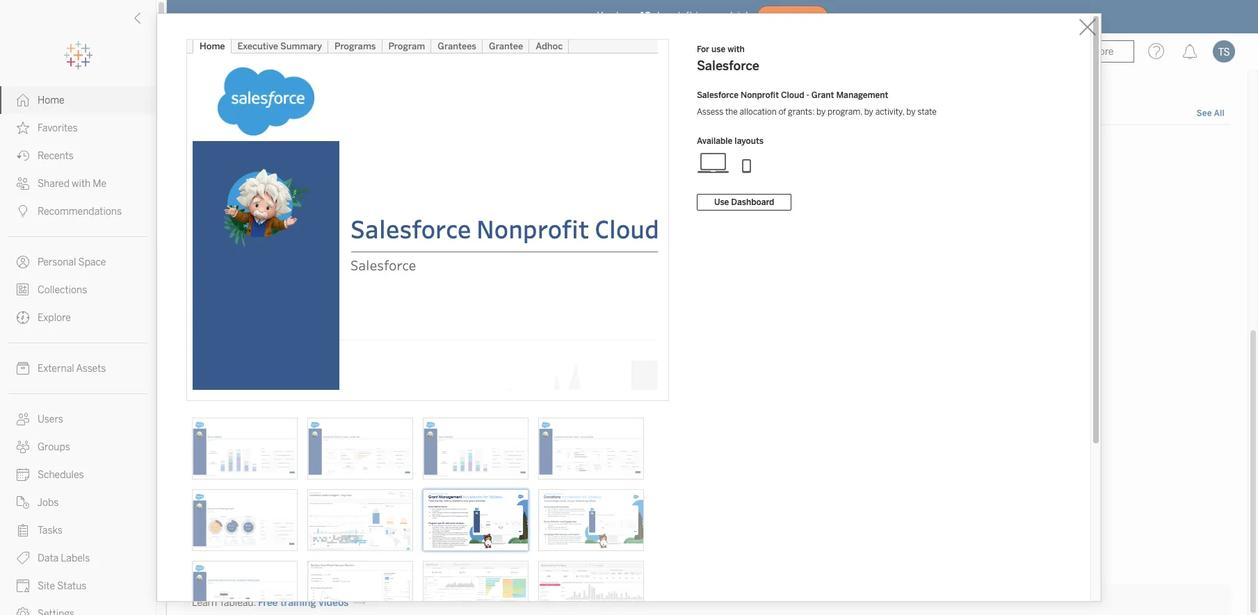 Task type: locate. For each thing, give the bounding box(es) containing it.
your left trial.
[[707, 10, 727, 22]]

use dashboard
[[714, 198, 775, 207]]

0 horizontal spatial data
[[428, 141, 448, 153]]

0 horizontal spatial with
[[72, 178, 91, 190]]

simply
[[331, 141, 362, 153]]

see all
[[1197, 109, 1225, 119]]

shared with me
[[38, 178, 107, 190]]

0 vertical spatial salesforce
[[697, 58, 760, 74]]

by left state in the top right of the page
[[907, 107, 916, 117]]

free training videos link
[[258, 598, 365, 610]]

salesforce open pipeline image
[[423, 561, 529, 616]]

salesforce admin insights image
[[308, 490, 413, 552]]

available
[[697, 136, 733, 146]]

now
[[792, 12, 811, 21]]

trial.
[[730, 10, 751, 22]]

built
[[260, 141, 280, 153]]

by down grant
[[817, 107, 826, 117]]

grants:
[[788, 107, 815, 117]]

salesforce inside salesforce nonprofit cloud - grant management assess the allocation of grants: by program, by activity, by state
[[697, 90, 739, 100]]

with
[[728, 45, 745, 54], [72, 178, 91, 190]]

by down management
[[865, 107, 874, 117]]

with left 'me'
[[72, 178, 91, 190]]

main navigation. press the up and down arrow keys to access links. element
[[0, 86, 156, 616]]

1 vertical spatial your
[[406, 141, 426, 153]]

data right sample
[[549, 141, 569, 153]]

shared
[[38, 178, 70, 190]]

days
[[654, 10, 675, 22]]

personal space
[[38, 257, 106, 269]]

1 vertical spatial in
[[384, 141, 392, 153]]

1 data from the left
[[428, 141, 448, 153]]

groups
[[38, 442, 70, 454]]

1 horizontal spatial to
[[571, 141, 580, 153]]

left
[[678, 10, 693, 22]]

your right sign
[[406, 141, 426, 153]]

1 horizontal spatial by
[[865, 107, 874, 117]]

space
[[78, 257, 106, 269]]

of
[[779, 107, 786, 117]]

buy
[[774, 12, 790, 21]]

allocation
[[740, 107, 777, 117]]

salesforce for salesforce nonprofit cloud - grant management assess the allocation of grants: by program, by activity, by state
[[697, 90, 739, 100]]

0 horizontal spatial to
[[395, 141, 404, 153]]

linkedin sales navigator
[[193, 502, 307, 514]]

start
[[186, 141, 209, 153]]

-
[[807, 90, 810, 100]]

oracle eloqua
[[658, 306, 722, 318]]

with right the for
[[728, 45, 745, 54]]

use right the for
[[712, 45, 726, 54]]

use dashboard button
[[697, 194, 792, 211]]

1 to from the left
[[395, 141, 404, 153]]

0 horizontal spatial in
[[384, 141, 392, 153]]

to right sign
[[395, 141, 404, 153]]

0 vertical spatial with
[[728, 45, 745, 54]]

external assets link
[[0, 355, 156, 383]]

data
[[428, 141, 448, 153], [549, 141, 569, 153]]

your
[[707, 10, 727, 22], [406, 141, 426, 153]]

1 horizontal spatial use
[[712, 45, 726, 54]]

favorites link
[[0, 114, 156, 142]]

jobs link
[[0, 489, 156, 517]]

1 vertical spatial use
[[496, 141, 512, 153]]

1 vertical spatial with
[[72, 178, 91, 190]]

the
[[726, 107, 738, 117]]

use
[[714, 198, 729, 207]]

1 horizontal spatial with
[[728, 45, 745, 54]]

status
[[57, 581, 87, 593]]

available layouts
[[697, 136, 764, 146]]

right arrow image
[[354, 598, 365, 610]]

sample
[[514, 141, 547, 153]]

personal space link
[[0, 248, 156, 276]]

data labels link
[[0, 545, 156, 573]]

schedules
[[38, 470, 84, 481]]

2 vertical spatial salesforce
[[193, 306, 241, 318]]

in right left
[[696, 10, 704, 22]]

1 horizontal spatial in
[[696, 10, 704, 22]]

to left get
[[571, 141, 580, 153]]

start from a pre-built workbook. simply sign in to your data source, or use sample data to get started.
[[186, 141, 634, 153]]

buy now button
[[757, 6, 828, 28]]

assets
[[76, 363, 106, 375]]

salesforce opportunity tracking image
[[538, 561, 644, 616]]

accelerators
[[186, 104, 259, 119]]

dashboard
[[731, 198, 775, 207]]

salesforce nonprofit cloud - donations image
[[538, 490, 644, 552]]

2 by from the left
[[865, 107, 874, 117]]

favorites
[[38, 122, 78, 134]]

1 horizontal spatial your
[[707, 10, 727, 22]]

layouts
[[735, 136, 764, 146]]

oracle
[[658, 306, 688, 318]]

0 vertical spatial use
[[712, 45, 726, 54]]

for use with salesforce
[[697, 45, 760, 74]]

0 horizontal spatial use
[[496, 141, 512, 153]]

salesforce sales cloud - weighted sales pipeline image
[[192, 418, 298, 480]]

phone image
[[730, 152, 764, 174]]

learn tableau.
[[192, 598, 256, 610]]

data left source,
[[428, 141, 448, 153]]

with inside "shared with me" link
[[72, 178, 91, 190]]

salesforce service cloud - service desk image
[[538, 418, 644, 480]]

groups link
[[0, 433, 156, 461]]

2 horizontal spatial by
[[907, 107, 916, 117]]

in right sign
[[384, 141, 392, 153]]

all
[[1214, 109, 1225, 119]]

to
[[395, 141, 404, 153], [571, 141, 580, 153]]

use
[[712, 45, 726, 54], [496, 141, 512, 153]]

explore link
[[0, 304, 156, 332]]

use right 'or'
[[496, 141, 512, 153]]

salesforce
[[697, 58, 760, 74], [697, 90, 739, 100], [193, 306, 241, 318]]

0 vertical spatial in
[[696, 10, 704, 22]]

salesforce net zero cloud what-if image
[[308, 561, 413, 616]]

1 vertical spatial salesforce
[[697, 90, 739, 100]]

2 data from the left
[[549, 141, 569, 153]]

navigation panel element
[[0, 42, 156, 616]]

1 horizontal spatial data
[[549, 141, 569, 153]]

collections link
[[0, 276, 156, 304]]

0 horizontal spatial by
[[817, 107, 826, 117]]

learn
[[192, 598, 217, 610]]

1 by from the left
[[817, 107, 826, 117]]

recents link
[[0, 142, 156, 170]]

you
[[597, 10, 614, 22]]

by
[[817, 107, 826, 117], [865, 107, 874, 117], [907, 107, 916, 117]]

laptop image
[[697, 152, 730, 174]]



Task type: vqa. For each thing, say whether or not it's contained in the screenshot.
File associated with File Path orders_south_2015.csv
no



Task type: describe. For each thing, give the bounding box(es) containing it.
schedules link
[[0, 461, 156, 489]]

external assets
[[38, 363, 106, 375]]

labels
[[61, 553, 90, 565]]

buy now
[[774, 12, 811, 21]]

home
[[38, 95, 65, 106]]

data labels
[[38, 553, 90, 565]]

salesforce nonprofit cloud - grant management assess the allocation of grants: by program, by activity, by state
[[697, 90, 937, 117]]

see all link
[[1196, 107, 1226, 121]]

salesforce nonprofit cloud - grant management image
[[423, 490, 529, 552]]

salesforce service cloud - voice call image
[[308, 418, 413, 480]]

get
[[582, 141, 597, 153]]

salesforce education cloud - academic admissions process image
[[192, 561, 298, 616]]

site
[[38, 581, 55, 593]]

assess
[[697, 107, 724, 117]]

nonprofit
[[741, 90, 779, 100]]

program,
[[828, 107, 863, 117]]

started.
[[599, 141, 634, 153]]

salesforce for salesforce
[[193, 306, 241, 318]]

collections
[[38, 285, 87, 296]]

navigator
[[262, 502, 307, 514]]

tableau.
[[219, 598, 256, 610]]

with inside for use with salesforce
[[728, 45, 745, 54]]

see
[[1197, 109, 1212, 119]]

linkedin
[[193, 502, 233, 514]]

explore
[[38, 312, 71, 324]]

or
[[485, 141, 494, 153]]

me
[[93, 178, 107, 190]]

13
[[641, 10, 651, 22]]

training
[[280, 598, 316, 610]]

0 horizontal spatial your
[[406, 141, 426, 153]]

use inside for use with salesforce
[[712, 45, 726, 54]]

recommendations link
[[0, 198, 156, 225]]

recents
[[38, 150, 74, 162]]

tasks
[[38, 525, 63, 537]]

you have 13 days left in your trial.
[[597, 10, 751, 22]]

cloud
[[781, 90, 805, 100]]

sales
[[235, 502, 260, 514]]

salesforce sales cloud - sales pipeline image
[[423, 418, 529, 480]]

site status
[[38, 581, 87, 593]]

state
[[918, 107, 937, 117]]

eloqua
[[690, 306, 722, 318]]

free training videos
[[258, 598, 349, 610]]

have
[[616, 10, 638, 22]]

pre-
[[242, 141, 260, 153]]

home link
[[0, 86, 156, 114]]

source,
[[450, 141, 482, 153]]

recommendations
[[38, 206, 122, 218]]

data
[[38, 553, 59, 565]]

workbook.
[[282, 141, 329, 153]]

tasks link
[[0, 517, 156, 545]]

management
[[837, 90, 889, 100]]

users
[[38, 414, 63, 426]]

sign
[[364, 141, 382, 153]]

2 to from the left
[[571, 141, 580, 153]]

3 by from the left
[[907, 107, 916, 117]]

jobs
[[38, 497, 59, 509]]

salesforce consumer goods cloud - key account management image
[[192, 490, 298, 552]]

shared with me link
[[0, 170, 156, 198]]

for
[[697, 45, 710, 54]]

from
[[211, 141, 233, 153]]

a
[[235, 141, 240, 153]]

external
[[38, 363, 74, 375]]

site status link
[[0, 573, 156, 600]]

videos
[[319, 598, 349, 610]]

users link
[[0, 406, 156, 433]]

free
[[258, 598, 278, 610]]

0 vertical spatial your
[[707, 10, 727, 22]]



